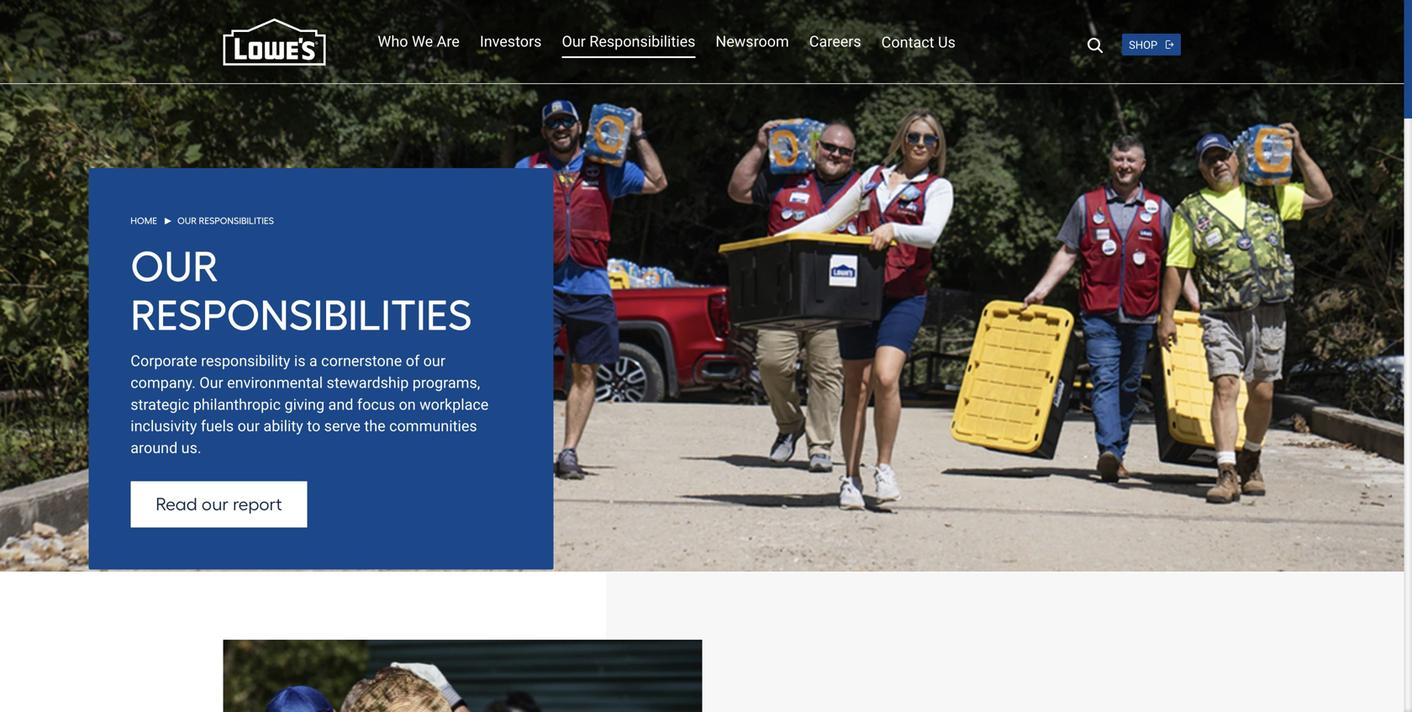 Task type: locate. For each thing, give the bounding box(es) containing it.
who
[[378, 33, 408, 50]]

our right of
[[423, 352, 446, 370]]

home
[[131, 215, 157, 227]]

our inside corporate responsibility is a cornerstone of our company. our environmental stewardship programs, strategic philanthropic giving and focus on workplace inclusivity fuels our ability to serve the communities around us.
[[200, 374, 223, 392]]

us
[[938, 34, 956, 51]]

communities
[[389, 418, 477, 435]]

our responsibilities link
[[562, 31, 696, 53]]

our up philanthropic
[[200, 374, 223, 392]]

1 vertical spatial our responsibilities
[[177, 215, 274, 227]]

shop
[[1129, 39, 1158, 51]]

our responsibilities
[[562, 33, 696, 50], [177, 215, 274, 227], [131, 241, 472, 340]]

giving
[[285, 396, 325, 413]]

of
[[406, 352, 420, 370]]

2 horizontal spatial our
[[423, 352, 446, 370]]

contact us
[[882, 34, 956, 51]]

2 vertical spatial our
[[202, 493, 229, 515]]

we
[[412, 33, 433, 50]]

1 vertical spatial our
[[238, 418, 260, 435]]

to
[[307, 418, 320, 435]]

1 horizontal spatial our
[[238, 418, 260, 435]]

2 vertical spatial our responsibilities
[[131, 241, 472, 340]]

our down the home
[[131, 241, 219, 292]]

our inside our responsibilities
[[131, 241, 219, 292]]

our
[[423, 352, 446, 370], [238, 418, 260, 435], [202, 493, 229, 515]]

our
[[562, 33, 586, 50], [177, 215, 197, 227], [131, 241, 219, 292], [200, 374, 223, 392]]

careers link
[[809, 31, 861, 53]]

ability
[[263, 418, 303, 435]]

lowe's logo image
[[223, 18, 326, 66]]

read
[[156, 493, 197, 515]]

corporate responsibility is a cornerstone of our company. our environmental stewardship programs, strategic philanthropic giving and focus on workplace inclusivity fuels our ability to serve the communities around us.
[[131, 352, 489, 457]]

our down philanthropic
[[238, 418, 260, 435]]

focus
[[357, 396, 395, 413]]

responsibilities
[[590, 33, 696, 50], [199, 215, 274, 227], [131, 290, 472, 340]]

0 horizontal spatial our
[[202, 493, 229, 515]]

2 vertical spatial responsibilities
[[131, 290, 472, 340]]

environmental
[[227, 374, 323, 392]]

the
[[364, 418, 386, 435]]

serve
[[324, 418, 361, 435]]

home link
[[131, 214, 157, 228]]

0 vertical spatial responsibilities
[[590, 33, 696, 50]]

0 vertical spatial our responsibilities
[[562, 33, 696, 50]]

company.
[[131, 374, 196, 392]]

our right investors
[[562, 33, 586, 50]]

our right 'read'
[[202, 493, 229, 515]]



Task type: vqa. For each thing, say whether or not it's contained in the screenshot.
report
yes



Task type: describe. For each thing, give the bounding box(es) containing it.
read our report
[[156, 493, 282, 515]]

who we are
[[378, 33, 460, 50]]

stewardship
[[327, 374, 409, 392]]

shop link
[[1129, 39, 1175, 51]]

newsroom link
[[716, 31, 789, 53]]

inclusivity
[[131, 418, 197, 435]]

a
[[309, 352, 318, 370]]

newsroom
[[716, 33, 789, 50]]

around
[[131, 439, 178, 457]]

programs,
[[413, 374, 480, 392]]

0 vertical spatial our
[[423, 352, 446, 370]]

investors link
[[480, 31, 542, 53]]

read our report link
[[131, 481, 307, 528]]

fuels
[[201, 418, 234, 435]]

contact us link
[[882, 32, 956, 54]]

careers
[[809, 33, 861, 50]]

on
[[399, 396, 416, 413]]

are
[[437, 33, 460, 50]]

report
[[233, 493, 282, 515]]

is
[[294, 352, 306, 370]]

us.
[[181, 439, 201, 457]]

contact
[[882, 34, 934, 51]]

workplace
[[420, 396, 489, 413]]

responsibility
[[201, 352, 290, 370]]

cornerstone
[[321, 352, 402, 370]]

corporate
[[131, 352, 197, 370]]

our right the home
[[177, 215, 197, 227]]

philanthropic
[[193, 396, 281, 413]]

1 vertical spatial responsibilities
[[199, 215, 274, 227]]

our inside our responsibilities link
[[562, 33, 586, 50]]

investors
[[480, 33, 542, 50]]

who we are link
[[378, 31, 460, 53]]

strategic
[[131, 396, 189, 413]]

and
[[328, 396, 353, 413]]

responsibilities inside our responsibilities link
[[590, 33, 696, 50]]



